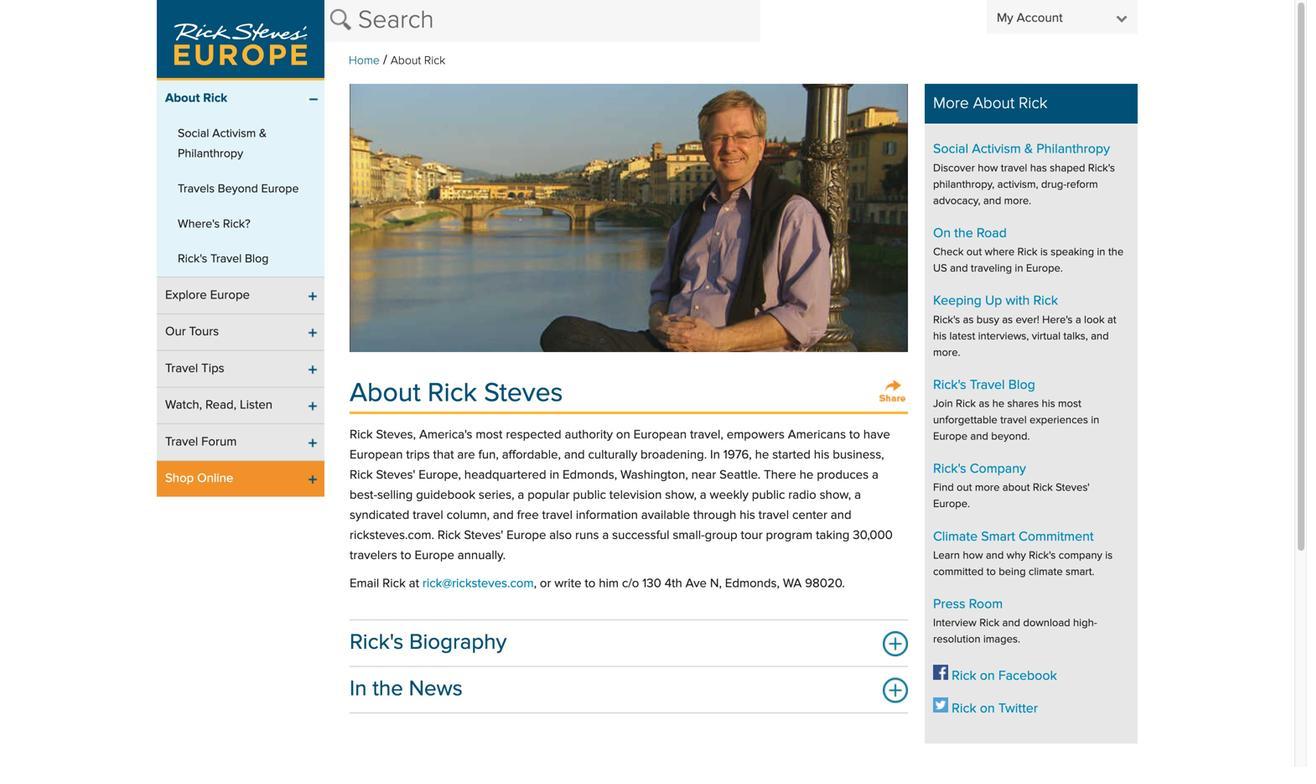 Task type: locate. For each thing, give the bounding box(es) containing it.
social activism & philanthropy link up travels beyond europe
[[157, 116, 325, 172]]

1 public from the left
[[573, 489, 606, 502]]

in inside rick's travel blog join rick as he shares his most unforgettable travel experiences in europe and beyond.
[[1091, 415, 1100, 426]]

1 vertical spatial is
[[1106, 551, 1113, 561]]

0 horizontal spatial rick's travel blog link
[[157, 242, 325, 277]]

a left the look
[[1076, 315, 1082, 326]]

1 vertical spatial rick's travel blog link
[[933, 379, 1036, 392]]

out down on the road link
[[967, 247, 982, 258]]

rick up 'unforgettable' on the bottom right of page
[[956, 399, 976, 410]]

is left speaking
[[1041, 247, 1048, 258]]

0 vertical spatial more.
[[1004, 196, 1032, 207]]

in up popular
[[550, 469, 559, 482]]

0 vertical spatial is
[[1041, 247, 1048, 258]]

1 horizontal spatial at
[[1108, 315, 1117, 326]]

1 horizontal spatial social
[[933, 143, 969, 156]]

near
[[692, 469, 716, 482]]

2 vertical spatial on
[[980, 702, 995, 716]]

0 vertical spatial most
[[1058, 399, 1082, 410]]

as up the interviews,
[[1002, 315, 1013, 326]]

travel up beyond.
[[1001, 415, 1027, 426]]

and down 'unforgettable' on the bottom right of page
[[971, 431, 989, 442]]

explore europe
[[165, 289, 250, 302]]

rick's
[[1088, 163, 1115, 174], [178, 253, 207, 265], [933, 315, 960, 326], [933, 379, 967, 392], [933, 463, 967, 476], [1029, 551, 1056, 561], [350, 632, 404, 654]]

how up philanthropy,
[[978, 163, 998, 174]]

travels beyond europe
[[178, 183, 299, 195]]

edmonds,
[[563, 469, 617, 482], [725, 578, 780, 590]]

beyond.
[[991, 431, 1030, 442]]

2 horizontal spatial steves'
[[1056, 483, 1090, 494]]

2 vertical spatial he
[[800, 469, 814, 482]]

free
[[517, 509, 539, 522]]

and down smart
[[986, 551, 1004, 561]]

rick inside home / about rick
[[424, 55, 445, 67]]

home link
[[349, 55, 380, 67]]

0 vertical spatial steves'
[[376, 469, 415, 482]]

1 horizontal spatial he
[[800, 469, 814, 482]]

available
[[641, 509, 690, 522]]

blog down the 'where's rick?' link
[[245, 253, 269, 265]]

experiences
[[1030, 415, 1088, 426]]

0 horizontal spatial activism
[[212, 128, 256, 140]]

0 horizontal spatial social
[[178, 128, 209, 140]]

social activism & philanthropy link for where's rick?
[[157, 116, 325, 172]]

0 horizontal spatial in
[[350, 679, 367, 701]]

rick's down where's
[[178, 253, 207, 265]]

to inside climate smart commitment learn how and why rick's company is committed to being climate smart.
[[987, 567, 996, 578]]

1 vertical spatial edmonds,
[[725, 578, 780, 590]]

up
[[985, 294, 1002, 308]]

activism for social activism & philanthropy discover how travel has shaped rick's philanthropy, activism, drug-reform advocacy, and more.
[[972, 143, 1021, 156]]

rick?
[[223, 218, 251, 230]]

europe right beyond
[[261, 183, 299, 195]]

out
[[967, 247, 982, 258], [957, 483, 972, 494]]

seattle.
[[720, 469, 761, 482]]

out right find
[[957, 483, 972, 494]]

1 horizontal spatial most
[[1058, 399, 1082, 410]]

0 vertical spatial at
[[1108, 315, 1117, 326]]

0 vertical spatial europe.
[[1026, 263, 1063, 274]]

most
[[1058, 399, 1082, 410], [476, 429, 503, 441]]

and inside rick's travel blog join rick as he shares his most unforgettable travel experiences in europe and beyond.
[[971, 431, 989, 442]]

0 vertical spatial social
[[178, 128, 209, 140]]

social up discover
[[933, 143, 969, 156]]

the left news
[[373, 679, 403, 701]]

1 horizontal spatial &
[[1025, 143, 1033, 156]]

rick's travel blog link
[[157, 242, 325, 277], [933, 379, 1036, 392]]

travel
[[1001, 163, 1028, 174], [1001, 415, 1027, 426], [413, 509, 443, 522], [542, 509, 573, 522], [759, 509, 789, 522]]

a down produces
[[855, 489, 861, 502]]

travel up 'unforgettable' on the bottom right of page
[[970, 379, 1005, 392]]

in left news
[[350, 679, 367, 701]]

in down travel,
[[710, 449, 720, 462]]

0 vertical spatial blog
[[245, 253, 269, 265]]

travel down guidebook
[[413, 509, 443, 522]]

0 vertical spatial the
[[955, 227, 973, 240]]

activism inside social activism & philanthropy discover how travel has shaped rick's philanthropy, activism, drug-reform advocacy, and more.
[[972, 143, 1021, 156]]

travel up program
[[759, 509, 789, 522]]

0 horizontal spatial &
[[259, 128, 267, 140]]

as for up
[[963, 315, 974, 326]]

how
[[978, 163, 998, 174], [963, 551, 983, 561]]

rick on twitter
[[949, 702, 1038, 716]]

philanthropy for social activism & philanthropy
[[178, 148, 243, 160]]

rick's inside keeping up with rick rick's as busy as ever! here's a look at his latest interviews, virtual talks, and more.
[[933, 315, 960, 326]]

on up culturally
[[616, 429, 630, 441]]

0 vertical spatial activism
[[212, 128, 256, 140]]

rick's biography
[[350, 632, 507, 654]]

0 vertical spatial rick's travel blog link
[[157, 242, 325, 277]]

to left being at the right bottom
[[987, 567, 996, 578]]

twitter image
[[933, 698, 949, 713]]

his left latest
[[933, 331, 947, 342]]

0 horizontal spatial edmonds,
[[563, 469, 617, 482]]

philanthropy inside social activism & philanthropy discover how travel has shaped rick's philanthropy, activism, drug-reform advocacy, and more.
[[1037, 143, 1110, 156]]

0 horizontal spatial the
[[373, 679, 403, 701]]

room
[[969, 598, 1003, 611]]

is right company
[[1106, 551, 1113, 561]]

1 vertical spatial he
[[755, 449, 769, 462]]

1 horizontal spatial show,
[[820, 489, 851, 502]]

rick's travel blog link up 'unforgettable' on the bottom right of page
[[933, 379, 1036, 392]]

&
[[259, 128, 267, 140], [1025, 143, 1033, 156]]

climate smart commitment link
[[933, 530, 1094, 544]]

1 horizontal spatial in
[[710, 449, 720, 462]]

about inside "about rick" link
[[165, 92, 200, 105]]

his inside keeping up with rick rick's as busy as ever! here's a look at his latest interviews, virtual talks, and more.
[[933, 331, 947, 342]]

at
[[1108, 315, 1117, 326], [409, 578, 419, 590]]

0 horizontal spatial social activism & philanthropy link
[[157, 116, 325, 172]]

on
[[933, 227, 951, 240]]

philanthropy up travels
[[178, 148, 243, 160]]

rick up the america's
[[428, 380, 477, 407]]

write
[[555, 578, 582, 590]]

europe. down speaking
[[1026, 263, 1063, 274]]

on up rick on twitter link
[[980, 670, 995, 683]]

1 horizontal spatial rick's travel blog link
[[933, 379, 1036, 392]]

travel
[[210, 253, 242, 265], [165, 363, 198, 375], [970, 379, 1005, 392], [165, 436, 198, 449]]

european up broadening.
[[634, 429, 687, 441]]

1 vertical spatial blog
[[1009, 379, 1036, 392]]

is
[[1041, 247, 1048, 258], [1106, 551, 1113, 561]]

social down about rick
[[178, 128, 209, 140]]

keeping up with rick rick's as busy as ever! here's a look at his latest interviews, virtual talks, and more.
[[933, 294, 1117, 358]]

discover
[[933, 163, 975, 174]]

1 horizontal spatial social activism & philanthropy link
[[933, 143, 1110, 156]]

travelers
[[350, 550, 397, 562]]

1 vertical spatial how
[[963, 551, 983, 561]]

being
[[999, 567, 1026, 578]]

through
[[693, 509, 737, 522]]

social inside social activism & philanthropy
[[178, 128, 209, 140]]

climate
[[933, 530, 978, 544]]

activism
[[212, 128, 256, 140], [972, 143, 1021, 156]]

email rick at rick@ricksteves.com , or write to him c/o 130 4th ave n, edmonds, wa 98020.
[[350, 578, 845, 590]]

rick steves, america's most respected authority on european travel, empowers americans to have european trips that are fun, affordable, and culturally broadening. in 1976, he started his business, rick steves' europe, headquartered in edmonds, washington, near seattle. there he produces a best-selling guidebook series, a popular public television show, a weekly public radio show, a syndicated travel column, and free travel information available through his travel center and ricksteves.com. rick steves' europe also runs a successful small-group tour program taking 30,000 travelers to europe annually.
[[350, 429, 893, 562]]

and right the us
[[950, 263, 968, 274]]

& inside social activism & philanthropy discover how travel has shaped rick's philanthropy, activism, drug-reform advocacy, and more.
[[1025, 143, 1033, 156]]

travels beyond europe link
[[157, 172, 325, 207]]

1 horizontal spatial european
[[634, 429, 687, 441]]

the right speaking
[[1109, 247, 1124, 258]]

and down authority
[[564, 449, 585, 462]]

1 horizontal spatial is
[[1106, 551, 1113, 561]]

he
[[993, 399, 1005, 410], [755, 449, 769, 462], [800, 469, 814, 482]]

a right the runs
[[602, 530, 609, 542]]

activism for social activism & philanthropy
[[212, 128, 256, 140]]

talks,
[[1064, 331, 1088, 342]]

and up "images."
[[1003, 618, 1021, 629]]

travel left tips
[[165, 363, 198, 375]]

rick's inside rick's travel blog join rick as he shares his most unforgettable travel experiences in europe and beyond.
[[933, 379, 967, 392]]

1 vertical spatial european
[[350, 449, 403, 462]]

rick's up find
[[933, 463, 967, 476]]

rick's inside social activism & philanthropy discover how travel has shaped rick's philanthropy, activism, drug-reform advocacy, and more.
[[1088, 163, 1115, 174]]

most inside the rick steves, america's most respected authority on european travel, empowers americans to have european trips that are fun, affordable, and culturally broadening. in 1976, he started his business, rick steves' europe, headquartered in edmonds, washington, near seattle. there he produces a best-selling guidebook series, a popular public television show, a weekly public radio show, a syndicated travel column, and free travel information available through his travel center and ricksteves.com. rick steves' europe also runs a successful small-group tour program taking 30,000 travelers to europe annually.
[[476, 429, 503, 441]]

1 vertical spatial most
[[476, 429, 503, 441]]

travel tips link
[[157, 351, 325, 387]]

1 vertical spatial &
[[1025, 143, 1033, 156]]

rick's travel blog link down rick?
[[157, 242, 325, 277]]

0 horizontal spatial blog
[[245, 253, 269, 265]]

1 horizontal spatial the
[[955, 227, 973, 240]]

1 vertical spatial social
[[933, 143, 969, 156]]

rick inside keeping up with rick rick's as busy as ever! here's a look at his latest interviews, virtual talks, and more.
[[1034, 294, 1058, 308]]

0 vertical spatial edmonds,
[[563, 469, 617, 482]]

with
[[1006, 294, 1030, 308]]

0 horizontal spatial is
[[1041, 247, 1048, 258]]

1 vertical spatial out
[[957, 483, 972, 494]]

news
[[409, 679, 463, 701]]

1 horizontal spatial philanthropy
[[1037, 143, 1110, 156]]

steves' up selling
[[376, 469, 415, 482]]

rick inside rick's travel blog join rick as he shares his most unforgettable travel experiences in europe and beyond.
[[956, 399, 976, 410]]

1 horizontal spatial edmonds,
[[725, 578, 780, 590]]

,
[[534, 578, 537, 590]]

as up 'unforgettable' on the bottom right of page
[[979, 399, 990, 410]]

rick's down keeping
[[933, 315, 960, 326]]

join
[[933, 399, 953, 410]]

have
[[864, 429, 890, 441]]

shares
[[1008, 399, 1039, 410]]

in right traveling
[[1015, 263, 1024, 274]]

0 horizontal spatial europe.
[[933, 499, 970, 510]]

1 vertical spatial activism
[[972, 143, 1021, 156]]

philanthropy up 'shaped'
[[1037, 143, 1110, 156]]

a up "free"
[[518, 489, 524, 502]]

1 horizontal spatial blog
[[1009, 379, 1036, 392]]

1 vertical spatial the
[[1109, 247, 1124, 258]]

1 horizontal spatial public
[[752, 489, 785, 502]]

1 vertical spatial europe.
[[933, 499, 970, 510]]

2 horizontal spatial he
[[993, 399, 1005, 410]]

0 vertical spatial in
[[710, 449, 720, 462]]

edmonds, down culturally
[[563, 469, 617, 482]]

travel inside rick's travel blog join rick as he shares his most unforgettable travel experiences in europe and beyond.
[[970, 379, 1005, 392]]

americans
[[788, 429, 846, 441]]

europe,
[[419, 469, 461, 482]]

1 vertical spatial on
[[980, 670, 995, 683]]

on the road check out where rick is speaking in the us and traveling in europe.
[[933, 227, 1124, 274]]

european down the steves,
[[350, 449, 403, 462]]

0 vertical spatial on
[[616, 429, 630, 441]]

blog up shares on the bottom of the page
[[1009, 379, 1036, 392]]

about
[[1003, 483, 1030, 494]]

on inside rick on facebook link
[[980, 670, 995, 683]]

philanthropy inside social activism & philanthropy
[[178, 148, 243, 160]]

activism up activism,
[[972, 143, 1021, 156]]

speaking
[[1051, 247, 1094, 258]]

ave
[[686, 578, 707, 590]]

steves' up annually.
[[464, 530, 503, 542]]

1 horizontal spatial more.
[[1004, 196, 1032, 207]]

more. down latest
[[933, 347, 961, 358]]

to down "ricksteves.com."
[[401, 550, 412, 562]]

0 vertical spatial how
[[978, 163, 998, 174]]

most up experiences
[[1058, 399, 1082, 410]]

1 horizontal spatial activism
[[972, 143, 1021, 156]]

social activism & philanthropy link up the has
[[933, 143, 1110, 156]]

0 vertical spatial &
[[259, 128, 267, 140]]

1 vertical spatial more.
[[933, 347, 961, 358]]

in
[[1097, 247, 1106, 258], [1015, 263, 1024, 274], [1091, 415, 1100, 426], [550, 469, 559, 482]]

& inside social activism & philanthropy
[[259, 128, 267, 140]]

as
[[963, 315, 974, 326], [1002, 315, 1013, 326], [979, 399, 990, 410]]

activism inside social activism & philanthropy
[[212, 128, 256, 140]]

center
[[792, 509, 828, 522]]

rick down room
[[980, 618, 1000, 629]]

steves' up commitment
[[1056, 483, 1090, 494]]

rick up the has
[[1019, 96, 1048, 112]]

here's
[[1043, 315, 1073, 326]]

on inside rick on twitter link
[[980, 702, 995, 716]]

blog inside the / navigation
[[245, 253, 269, 265]]

to left him
[[585, 578, 596, 590]]

travel forum link
[[157, 424, 325, 460]]

download
[[1023, 618, 1071, 629]]

fun,
[[479, 449, 499, 462]]

1 vertical spatial steves'
[[1056, 483, 1090, 494]]

shop
[[165, 473, 194, 485]]

1 horizontal spatial steves'
[[464, 530, 503, 542]]

at right the look
[[1108, 315, 1117, 326]]

europe
[[261, 183, 299, 195], [210, 289, 250, 302], [933, 431, 968, 442], [507, 530, 546, 542], [415, 550, 454, 562]]

public up information
[[573, 489, 606, 502]]

0 horizontal spatial more.
[[933, 347, 961, 358]]

0 horizontal spatial most
[[476, 429, 503, 441]]

runs
[[575, 530, 599, 542]]

rick's inside the / navigation
[[178, 253, 207, 265]]

rick right where on the top
[[1018, 247, 1038, 258]]

blog for rick's travel blog join rick as he shares his most unforgettable travel experiences in europe and beyond.
[[1009, 379, 1036, 392]]

and down the look
[[1091, 331, 1109, 342]]

0 vertical spatial he
[[993, 399, 1005, 410]]

0 horizontal spatial philanthropy
[[178, 148, 243, 160]]

is inside on the road check out where rick is speaking in the us and traveling in europe.
[[1041, 247, 1048, 258]]

rick right / at left top
[[424, 55, 445, 67]]

98020.
[[805, 578, 845, 590]]

2 public from the left
[[752, 489, 785, 502]]

show,
[[665, 489, 697, 502], [820, 489, 851, 502]]

he down the empowers on the bottom of the page
[[755, 449, 769, 462]]

2 vertical spatial the
[[373, 679, 403, 701]]

0 horizontal spatial as
[[963, 315, 974, 326]]

smart
[[981, 530, 1016, 544]]

1 horizontal spatial europe.
[[1026, 263, 1063, 274]]

rick's up climate
[[1029, 551, 1056, 561]]

1 horizontal spatial as
[[979, 399, 990, 410]]

as inside rick's travel blog join rick as he shares his most unforgettable travel experiences in europe and beyond.
[[979, 399, 990, 410]]

in inside the rick steves, america's most respected authority on european travel, empowers americans to have european trips that are fun, affordable, and culturally broadening. in 1976, he started his business, rick steves' europe, headquartered in edmonds, washington, near seattle. there he produces a best-selling guidebook series, a popular public television show, a weekly public radio show, a syndicated travel column, and free travel information available through his travel center and ricksteves.com. rick steves' europe also runs a successful small-group tour program taking 30,000 travelers to europe annually.
[[710, 449, 720, 462]]

keeping up with rick link
[[933, 294, 1058, 308]]

the right the on
[[955, 227, 973, 240]]

about up social activism & philanthropy in the top left of the page
[[165, 92, 200, 105]]

edmonds, right n,
[[725, 578, 780, 590]]

2 horizontal spatial the
[[1109, 247, 1124, 258]]

most up fun,
[[476, 429, 503, 441]]

europe down rick's travel blog
[[210, 289, 250, 302]]

and inside on the road check out where rick is speaking in the us and traveling in europe.
[[950, 263, 968, 274]]

interview
[[933, 618, 977, 629]]

blog inside rick's travel blog join rick as he shares his most unforgettable travel experiences in europe and beyond.
[[1009, 379, 1036, 392]]

he up radio at the bottom right of page
[[800, 469, 814, 482]]

a inside keeping up with rick rick's as busy as ever! here's a look at his latest interviews, virtual talks, and more.
[[1076, 315, 1082, 326]]

& up the has
[[1025, 143, 1033, 156]]

0 vertical spatial out
[[967, 247, 982, 258]]

social inside social activism & philanthropy discover how travel has shaped rick's philanthropy, activism, drug-reform advocacy, and more.
[[933, 143, 969, 156]]

and inside press room interview rick and download high- resolution images.
[[1003, 618, 1021, 629]]

social activism & philanthropy link for on the road
[[933, 143, 1110, 156]]

rick's up join
[[933, 379, 967, 392]]

0 horizontal spatial show,
[[665, 489, 697, 502]]

on left twitter
[[980, 702, 995, 716]]

0 horizontal spatial public
[[573, 489, 606, 502]]

about right / at left top
[[391, 55, 421, 67]]

facebook image
[[933, 665, 949, 680]]

rick right facebook image
[[952, 670, 977, 683]]

activism down "about rick" link
[[212, 128, 256, 140]]

rick right about
[[1033, 483, 1053, 494]]

popular
[[528, 489, 570, 502]]

about inside home / about rick
[[391, 55, 421, 67]]

1 vertical spatial at
[[409, 578, 419, 590]]



Task type: vqa. For each thing, say whether or not it's contained in the screenshot.
resolution
yes



Task type: describe. For each thing, give the bounding box(es) containing it.
affordable,
[[502, 449, 561, 462]]

successful
[[612, 530, 670, 542]]

facebook
[[999, 670, 1057, 683]]

europe. inside on the road check out where rick is speaking in the us and traveling in europe.
[[1026, 263, 1063, 274]]

rick's inside climate smart commitment learn how and why rick's company is committed to being climate smart.
[[1029, 551, 1056, 561]]

our tours
[[165, 326, 219, 338]]

rick steves' europe image
[[157, 0, 325, 78]]

climate smart commitment learn how and why rick's company is committed to being climate smart.
[[933, 530, 1113, 578]]

how inside climate smart commitment learn how and why rick's company is committed to being climate smart.
[[963, 551, 983, 561]]

ever!
[[1016, 315, 1040, 326]]

group
[[705, 530, 738, 542]]

are
[[457, 449, 475, 462]]

steves,
[[376, 429, 416, 441]]

about rick
[[165, 92, 227, 105]]

at inside keeping up with rick rick's as busy as ever! here's a look at his latest interviews, virtual talks, and more.
[[1108, 315, 1117, 326]]

wa
[[783, 578, 802, 590]]

he inside rick's travel blog join rick as he shares his most unforgettable travel experiences in europe and beyond.
[[993, 399, 1005, 410]]

ricksteves.com.
[[350, 530, 434, 542]]

rick steves along the arno river in florence image
[[350, 84, 908, 352]]

rick right twitter icon
[[952, 702, 977, 716]]

account
[[1017, 12, 1063, 25]]

1 vertical spatial in
[[350, 679, 367, 701]]

road
[[977, 227, 1007, 240]]

about up the steves,
[[350, 380, 421, 407]]

rick@ricksteves.com link
[[423, 578, 534, 590]]

4th
[[665, 578, 682, 590]]

rick's company find out more about rick steves' europe.
[[933, 463, 1090, 510]]

rick up best- at the bottom
[[350, 469, 373, 482]]

europe. inside rick's company find out more about rick steves' europe.
[[933, 499, 970, 510]]

explore europe link
[[157, 278, 325, 313]]

1 show, from the left
[[665, 489, 697, 502]]

activism,
[[998, 179, 1039, 190]]

& for social activism & philanthropy discover how travel has shaped rick's philanthropy, activism, drug-reform advocacy, and more.
[[1025, 143, 1033, 156]]

washington,
[[621, 469, 688, 482]]

edmonds, inside the rick steves, america's most respected authority on european travel, empowers americans to have european trips that are fun, affordable, and culturally broadening. in 1976, he started his business, rick steves' europe, headquartered in edmonds, washington, near seattle. there he produces a best-selling guidebook series, a popular public television show, a weekly public radio show, a syndicated travel column, and free travel information available through his travel center and ricksteves.com. rick steves' europe also runs a successful small-group tour program taking 30,000 travelers to europe annually.
[[563, 469, 617, 482]]

social for social activism & philanthropy discover how travel has shaped rick's philanthropy, activism, drug-reform advocacy, and more.
[[933, 143, 969, 156]]

rick down column,
[[438, 530, 461, 542]]

or
[[540, 578, 551, 590]]

and down "series,"
[[493, 509, 514, 522]]

shop online
[[165, 473, 233, 485]]

is inside climate smart commitment learn how and why rick's company is committed to being climate smart.
[[1106, 551, 1113, 561]]

shop online link
[[157, 461, 325, 497]]

and inside social activism & philanthropy discover how travel has shaped rick's philanthropy, activism, drug-reform advocacy, and more.
[[984, 196, 1002, 207]]

check
[[933, 247, 964, 258]]

also
[[550, 530, 572, 542]]

learn
[[933, 551, 960, 561]]

and inside climate smart commitment learn how and why rick's company is committed to being climate smart.
[[986, 551, 1004, 561]]

Search the Rick Steves website text field
[[325, 0, 761, 42]]

more. inside keeping up with rick rick's as busy as ever! here's a look at his latest interviews, virtual talks, and more.
[[933, 347, 961, 358]]

and inside keeping up with rick rick's as busy as ever! here's a look at his latest interviews, virtual talks, and more.
[[1091, 331, 1109, 342]]

rick's up in the news
[[350, 632, 404, 654]]

0 horizontal spatial european
[[350, 449, 403, 462]]

broadening.
[[641, 449, 707, 462]]

respected
[[506, 429, 562, 441]]

tours
[[189, 326, 219, 338]]

blog for rick's travel blog
[[245, 253, 269, 265]]

travel down rick?
[[210, 253, 242, 265]]

0 horizontal spatial at
[[409, 578, 419, 590]]

press
[[933, 598, 966, 611]]

europe down "free"
[[507, 530, 546, 542]]

there
[[764, 469, 797, 482]]

information
[[576, 509, 638, 522]]

chevron down black image
[[1116, 11, 1128, 25]]

authority
[[565, 429, 613, 441]]

travel tips
[[165, 363, 224, 375]]

travels
[[178, 183, 215, 195]]

2 vertical spatial steves'
[[464, 530, 503, 542]]

high-
[[1073, 618, 1097, 629]]

rick up social activism & philanthropy in the top left of the page
[[203, 92, 227, 105]]

as for travel
[[979, 399, 990, 410]]

travel inside social activism & philanthropy discover how travel has shaped rick's philanthropy, activism, drug-reform advocacy, and more.
[[1001, 163, 1028, 174]]

latest
[[950, 331, 976, 342]]

rick@ricksteves.com
[[423, 578, 534, 590]]

rick on twitter link
[[933, 698, 1038, 716]]

travel inside 'link'
[[165, 363, 198, 375]]

30,000
[[853, 530, 893, 542]]

weekly
[[710, 489, 749, 502]]

his up tour
[[740, 509, 755, 522]]

press room interview rick and download high- resolution images.
[[933, 598, 1097, 645]]

steves
[[484, 380, 563, 407]]

social for social activism & philanthropy
[[178, 128, 209, 140]]

/
[[383, 54, 387, 67]]

rick left the steves,
[[350, 429, 373, 441]]

travel forum
[[165, 436, 237, 449]]

europe inside rick's travel blog join rick as he shares his most unforgettable travel experiences in europe and beyond.
[[933, 431, 968, 442]]

his inside rick's travel blog join rick as he shares his most unforgettable travel experiences in europe and beyond.
[[1042, 399, 1056, 410]]

where's rick?
[[178, 218, 251, 230]]

shaped
[[1050, 163, 1086, 174]]

most inside rick's travel blog join rick as he shares his most unforgettable travel experiences in europe and beyond.
[[1058, 399, 1082, 410]]

tour
[[741, 530, 763, 542]]

selling
[[377, 489, 413, 502]]

headquartered
[[464, 469, 546, 482]]

europe down "ricksteves.com."
[[415, 550, 454, 562]]

my account link
[[987, 0, 1138, 34]]

0 horizontal spatial steves'
[[376, 469, 415, 482]]

us
[[933, 263, 947, 274]]

the for road
[[955, 227, 973, 240]]

/ navigation
[[157, 0, 1138, 497]]

in right speaking
[[1097, 247, 1106, 258]]

travel down watch,
[[165, 436, 198, 449]]

culturally
[[588, 449, 638, 462]]

and up taking
[[831, 509, 852, 522]]

reform
[[1067, 179, 1098, 190]]

philanthropy,
[[933, 179, 995, 190]]

rick inside on the road check out where rick is speaking in the us and traveling in europe.
[[1018, 247, 1038, 258]]

his down americans
[[814, 449, 830, 462]]

n,
[[710, 578, 722, 590]]

a down business,
[[872, 469, 879, 482]]

europe inside "link"
[[261, 183, 299, 195]]

social activism & philanthropy
[[178, 128, 267, 160]]

him
[[599, 578, 619, 590]]

our
[[165, 326, 186, 338]]

television
[[610, 489, 662, 502]]

more. inside social activism & philanthropy discover how travel has shaped rick's philanthropy, activism, drug-reform advocacy, and more.
[[1004, 196, 1032, 207]]

rick inside rick's company find out more about rick steves' europe.
[[1033, 483, 1053, 494]]

to up business,
[[849, 429, 860, 441]]

produces
[[817, 469, 869, 482]]

small-
[[673, 530, 705, 542]]

0 horizontal spatial he
[[755, 449, 769, 462]]

climate
[[1029, 567, 1063, 578]]

watch, read, listen
[[165, 399, 273, 412]]

rick right email
[[383, 578, 406, 590]]

2 show, from the left
[[820, 489, 851, 502]]

more about rick
[[933, 96, 1048, 112]]

the for news
[[373, 679, 403, 701]]

travel inside rick's travel blog join rick as he shares his most unforgettable travel experiences in europe and beyond.
[[1001, 415, 1027, 426]]

in inside the rick steves, america's most respected authority on european travel, empowers americans to have european trips that are fun, affordable, and culturally broadening. in 1976, he started his business, rick steves' europe, headquartered in edmonds, washington, near seattle. there he produces a best-selling guidebook series, a popular public television show, a weekly public radio show, a syndicated travel column, and free travel information available through his travel center and ricksteves.com. rick steves' europe also runs a successful small-group tour program taking 30,000 travelers to europe annually.
[[550, 469, 559, 482]]

how inside social activism & philanthropy discover how travel has shaped rick's philanthropy, activism, drug-reform advocacy, and more.
[[978, 163, 998, 174]]

syndicated
[[350, 509, 410, 522]]

out inside rick's company find out more about rick steves' europe.
[[957, 483, 972, 494]]

2 horizontal spatial as
[[1002, 315, 1013, 326]]

rick's inside rick's company find out more about rick steves' europe.
[[933, 463, 967, 476]]

rick on facebook
[[949, 670, 1057, 683]]

about right more
[[973, 96, 1015, 112]]

annually.
[[458, 550, 506, 562]]

series,
[[479, 489, 515, 502]]

drug-
[[1041, 179, 1067, 190]]

trips
[[406, 449, 430, 462]]

program
[[766, 530, 813, 542]]

on for rick on twitter
[[980, 702, 995, 716]]

has
[[1030, 163, 1047, 174]]

on inside the rick steves, america's most respected authority on european travel, empowers americans to have european trips that are fun, affordable, and culturally broadening. in 1976, he started his business, rick steves' europe, headquartered in edmonds, washington, near seattle. there he produces a best-selling guidebook series, a popular public television show, a weekly public radio show, a syndicated travel column, and free travel information available through his travel center and ricksteves.com. rick steves' europe also runs a successful small-group tour program taking 30,000 travelers to europe annually.
[[616, 429, 630, 441]]

on for rick on facebook
[[980, 670, 995, 683]]

travel up also
[[542, 509, 573, 522]]

a down near
[[700, 489, 707, 502]]

company
[[1059, 551, 1103, 561]]

biography
[[409, 632, 507, 654]]

interviews,
[[978, 331, 1029, 342]]

out inside on the road check out where rick is speaking in the us and traveling in europe.
[[967, 247, 982, 258]]

0 vertical spatial european
[[634, 429, 687, 441]]

steves' inside rick's company find out more about rick steves' europe.
[[1056, 483, 1090, 494]]

where
[[985, 247, 1015, 258]]

guidebook
[[416, 489, 476, 502]]

explore
[[165, 289, 207, 302]]

watch, read, listen link
[[157, 388, 325, 424]]

commitment
[[1019, 530, 1094, 544]]

rick inside press room interview rick and download high- resolution images.
[[980, 618, 1000, 629]]

philanthropy for social activism & philanthropy discover how travel has shaped rick's philanthropy, activism, drug-reform advocacy, and more.
[[1037, 143, 1110, 156]]

look
[[1084, 315, 1105, 326]]

& for social activism & philanthropy
[[259, 128, 267, 140]]



